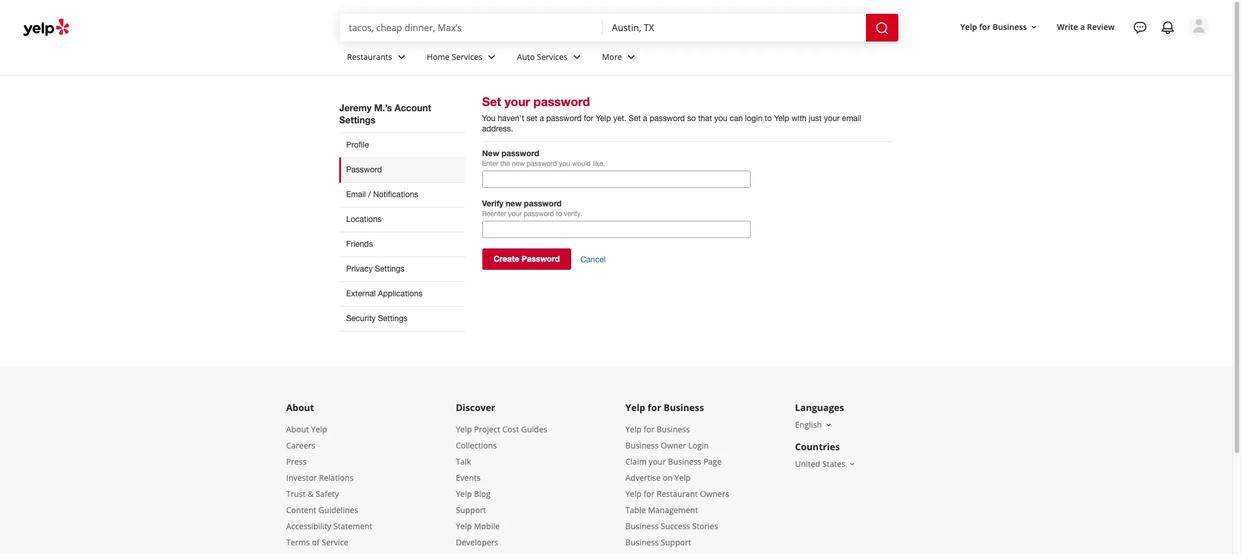 Task type: vqa. For each thing, say whether or not it's contained in the screenshot.
the Name
no



Task type: describe. For each thing, give the bounding box(es) containing it.
to inside the set your password you haven't set a password for yelp yet. set a password so that you can login to yelp with just your email address.
[[765, 114, 772, 123]]

accessibility statement link
[[286, 521, 373, 532]]

locations
[[346, 215, 382, 224]]

new inside new password enter the new password you would like.
[[512, 160, 525, 168]]

home services
[[427, 51, 483, 62]]

none field near
[[612, 21, 857, 34]]

advertise on yelp link
[[626, 473, 691, 484]]

external applications link
[[339, 282, 465, 306]]

address.
[[482, 124, 513, 133]]

careers
[[286, 440, 315, 451]]

services for home services
[[452, 51, 483, 62]]

auto
[[517, 51, 535, 62]]

yelp for business business owner login claim your business page advertise on yelp yelp for restaurant owners table management business success stories business support
[[626, 424, 730, 548]]

password link
[[339, 158, 465, 182]]

english
[[796, 420, 822, 431]]

talk link
[[456, 457, 471, 468]]

yelp project cost guides link
[[456, 424, 548, 435]]

guides
[[521, 424, 548, 435]]

that
[[698, 114, 712, 123]]

password inside button
[[522, 254, 560, 264]]

write a review
[[1058, 21, 1115, 32]]

24 chevron down v2 image for restaurants
[[395, 50, 409, 64]]

about for about yelp careers press investor relations trust & safety content guidelines accessibility statement terms of service
[[286, 424, 309, 435]]

login
[[689, 440, 709, 451]]

password left so
[[650, 114, 685, 123]]

trust
[[286, 489, 306, 500]]

yelp for restaurant owners link
[[626, 489, 730, 500]]

2 horizontal spatial a
[[1081, 21, 1086, 32]]

New password password field
[[482, 171, 751, 188]]

1 horizontal spatial a
[[643, 114, 648, 123]]

notifications image
[[1162, 21, 1175, 35]]

yelp for business link
[[626, 424, 690, 435]]

restaurant
[[657, 489, 698, 500]]

relations
[[319, 473, 354, 484]]

password right the
[[527, 160, 557, 168]]

restaurants
[[347, 51, 392, 62]]

locations link
[[339, 207, 465, 232]]

content
[[286, 505, 316, 516]]

0 horizontal spatial a
[[540, 114, 544, 123]]

set
[[527, 114, 538, 123]]

content guidelines link
[[286, 505, 358, 516]]

events link
[[456, 473, 481, 484]]

verify.
[[564, 210, 582, 218]]

yet.
[[614, 114, 627, 123]]

with
[[792, 114, 807, 123]]

like.
[[593, 160, 605, 168]]

24 chevron down v2 image for more
[[625, 50, 639, 64]]

cancel link
[[581, 255, 606, 265]]

table management link
[[626, 505, 698, 516]]

mobile
[[474, 521, 500, 532]]

security
[[346, 314, 376, 323]]

owners
[[700, 489, 730, 500]]

none field find
[[349, 21, 594, 34]]

messages image
[[1134, 21, 1148, 35]]

write
[[1058, 21, 1079, 32]]

talk
[[456, 457, 471, 468]]

business owner login link
[[626, 440, 709, 451]]

your inside the "yelp for business business owner login claim your business page advertise on yelp yelp for restaurant owners table management business success stories business support"
[[649, 457, 666, 468]]

jeremy m. image
[[1189, 16, 1210, 36]]

external applications
[[346, 289, 423, 298]]

security settings link
[[339, 306, 465, 332]]

password up set
[[534, 95, 590, 109]]

reenter
[[482, 210, 507, 218]]

new
[[482, 148, 500, 158]]

business categories element
[[338, 42, 1210, 75]]

privacy settings
[[346, 264, 405, 274]]

stories
[[693, 521, 719, 532]]

yelp inside yelp for business button
[[961, 21, 978, 32]]

set your password you haven't set a password for yelp yet. set a password so that you can login to yelp with just your email address.
[[482, 95, 862, 133]]

jeremy
[[339, 102, 372, 113]]

1 vertical spatial yelp for business
[[626, 402, 704, 414]]

review
[[1088, 21, 1115, 32]]

yelp inside about yelp careers press investor relations trust & safety content guidelines accessibility statement terms of service
[[311, 424, 327, 435]]

you
[[482, 114, 496, 123]]

16 chevron down v2 image for countries
[[848, 460, 857, 469]]

password up the
[[502, 148, 540, 158]]

email
[[842, 114, 862, 123]]

for inside the set your password you haven't set a password for yelp yet. set a password so that you can login to yelp with just your email address.
[[584, 114, 594, 123]]

16 chevron down v2 image for languages
[[825, 421, 834, 430]]

create
[[494, 254, 520, 264]]

united states
[[796, 459, 846, 470]]

for inside button
[[980, 21, 991, 32]]

more
[[602, 51, 622, 62]]

friends link
[[339, 232, 465, 257]]

profile link
[[339, 133, 465, 158]]

so
[[688, 114, 696, 123]]

create password
[[494, 254, 560, 264]]

your right just
[[824, 114, 840, 123]]

search image
[[875, 21, 889, 35]]

enter
[[482, 160, 499, 168]]

yelp mobile link
[[456, 521, 500, 532]]

table
[[626, 505, 646, 516]]

support link
[[456, 505, 486, 516]]

m.'s
[[374, 102, 392, 113]]

you inside new password enter the new password you would like.
[[559, 160, 570, 168]]



Task type: locate. For each thing, give the bounding box(es) containing it.
blog
[[474, 489, 491, 500]]

claim
[[626, 457, 647, 468]]

about for about
[[286, 402, 314, 414]]

your up haven't
[[505, 95, 530, 109]]

services
[[452, 51, 483, 62], [537, 51, 568, 62]]

password
[[346, 165, 382, 174], [522, 254, 560, 264]]

16 chevron down v2 image right states
[[848, 460, 857, 469]]

applications
[[378, 289, 423, 298]]

24 chevron down v2 image inside 'more' link
[[625, 50, 639, 64]]

1 vertical spatial you
[[559, 160, 570, 168]]

None field
[[349, 21, 594, 34], [612, 21, 857, 34]]

about yelp careers press investor relations trust & safety content guidelines accessibility statement terms of service
[[286, 424, 373, 548]]

yelp for business button
[[956, 17, 1044, 37]]

0 horizontal spatial services
[[452, 51, 483, 62]]

1 vertical spatial support
[[661, 537, 692, 548]]

a right set
[[540, 114, 544, 123]]

support inside the "yelp for business business owner login claim your business page advertise on yelp yelp for restaurant owners table management business success stories business support"
[[661, 537, 692, 548]]

of
[[312, 537, 320, 548]]

on
[[663, 473, 673, 484]]

set up 'you'
[[482, 95, 501, 109]]

about inside about yelp careers press investor relations trust & safety content guidelines accessibility statement terms of service
[[286, 424, 309, 435]]

verify
[[482, 199, 504, 208]]

0 horizontal spatial support
[[456, 505, 486, 516]]

1 vertical spatial 16 chevron down v2 image
[[825, 421, 834, 430]]

investor
[[286, 473, 317, 484]]

settings up external applications
[[375, 264, 405, 274]]

Find text field
[[349, 21, 594, 34]]

to inside verify new password reenter your password to verify.
[[556, 210, 562, 218]]

none field up business categories element
[[612, 21, 857, 34]]

set right yet.
[[629, 114, 641, 123]]

support down "yelp blog" link
[[456, 505, 486, 516]]

settings for security
[[378, 314, 408, 323]]

business inside button
[[993, 21, 1028, 32]]

16 chevron down v2 image
[[1030, 22, 1039, 32], [825, 421, 834, 430], [848, 460, 857, 469]]

home
[[427, 51, 450, 62]]

jeremy m.'s account settings
[[339, 102, 431, 125]]

1 horizontal spatial none field
[[612, 21, 857, 34]]

external
[[346, 289, 376, 298]]

can
[[730, 114, 743, 123]]

0 horizontal spatial password
[[346, 165, 382, 174]]

the
[[501, 160, 510, 168]]

0 vertical spatial about
[[286, 402, 314, 414]]

services for auto services
[[537, 51, 568, 62]]

16 chevron down v2 image inside the "united states" dropdown button
[[848, 460, 857, 469]]

yelp for business
[[961, 21, 1028, 32], [626, 402, 704, 414]]

business success stories link
[[626, 521, 719, 532]]

about up careers link
[[286, 424, 309, 435]]

password
[[534, 95, 590, 109], [547, 114, 582, 123], [650, 114, 685, 123], [502, 148, 540, 158], [527, 160, 557, 168], [524, 199, 562, 208], [524, 210, 554, 218]]

haven't
[[498, 114, 525, 123]]

email / notifications
[[346, 190, 419, 199]]

verify new password reenter your password to verify.
[[482, 199, 582, 218]]

1 horizontal spatial to
[[765, 114, 772, 123]]

password right 'create'
[[522, 254, 560, 264]]

you inside the set your password you haven't set a password for yelp yet. set a password so that you can login to yelp with just your email address.
[[715, 114, 728, 123]]

1 24 chevron down v2 image from the left
[[395, 50, 409, 64]]

you
[[715, 114, 728, 123], [559, 160, 570, 168]]

2 vertical spatial settings
[[378, 314, 408, 323]]

countries
[[796, 441, 840, 454]]

0 vertical spatial settings
[[339, 114, 376, 125]]

24 chevron down v2 image right restaurants
[[395, 50, 409, 64]]

0 horizontal spatial yelp for business
[[626, 402, 704, 414]]

Near text field
[[612, 21, 857, 34]]

16 chevron down v2 image inside english popup button
[[825, 421, 834, 430]]

1 horizontal spatial support
[[661, 537, 692, 548]]

2 24 chevron down v2 image from the left
[[570, 50, 584, 64]]

0 vertical spatial to
[[765, 114, 772, 123]]

1 horizontal spatial set
[[629, 114, 641, 123]]

collections link
[[456, 440, 497, 451]]

privacy settings link
[[339, 257, 465, 282]]

about yelp link
[[286, 424, 327, 435]]

1 horizontal spatial password
[[522, 254, 560, 264]]

safety
[[316, 489, 339, 500]]

password right set
[[547, 114, 582, 123]]

profile
[[346, 140, 369, 150]]

yelp for business inside button
[[961, 21, 1028, 32]]

None search field
[[340, 14, 901, 42]]

page
[[704, 457, 722, 468]]

new right the
[[512, 160, 525, 168]]

1 vertical spatial password
[[522, 254, 560, 264]]

1 vertical spatial about
[[286, 424, 309, 435]]

english button
[[796, 420, 834, 431]]

claim your business page link
[[626, 457, 722, 468]]

you left "would"
[[559, 160, 570, 168]]

1 horizontal spatial services
[[537, 51, 568, 62]]

support
[[456, 505, 486, 516], [661, 537, 692, 548]]

new inside verify new password reenter your password to verify.
[[506, 199, 522, 208]]

settings for privacy
[[375, 264, 405, 274]]

1 horizontal spatial 24 chevron down v2 image
[[570, 50, 584, 64]]

cancel
[[581, 255, 606, 264]]

discover
[[456, 402, 496, 414]]

3 24 chevron down v2 image from the left
[[625, 50, 639, 64]]

0 horizontal spatial to
[[556, 210, 562, 218]]

24 chevron down v2 image
[[485, 50, 499, 64]]

email
[[346, 190, 366, 199]]

0 horizontal spatial 24 chevron down v2 image
[[395, 50, 409, 64]]

1 horizontal spatial you
[[715, 114, 728, 123]]

1 about from the top
[[286, 402, 314, 414]]

cost
[[503, 424, 519, 435]]

united states button
[[796, 459, 857, 470]]

/
[[368, 190, 371, 199]]

restaurants link
[[338, 42, 418, 75]]

guidelines
[[319, 505, 358, 516]]

1 horizontal spatial yelp for business
[[961, 21, 1028, 32]]

0 vertical spatial new
[[512, 160, 525, 168]]

you left the can
[[715, 114, 728, 123]]

2 horizontal spatial 24 chevron down v2 image
[[625, 50, 639, 64]]

settings down jeremy
[[339, 114, 376, 125]]

investor relations link
[[286, 473, 354, 484]]

1 horizontal spatial 16 chevron down v2 image
[[848, 460, 857, 469]]

collections
[[456, 440, 497, 451]]

16 chevron down v2 image left write in the right of the page
[[1030, 22, 1039, 32]]

your up advertise on yelp link
[[649, 457, 666, 468]]

1 vertical spatial new
[[506, 199, 522, 208]]

to right login
[[765, 114, 772, 123]]

more link
[[593, 42, 648, 75]]

0 vertical spatial password
[[346, 165, 382, 174]]

services right auto
[[537, 51, 568, 62]]

privacy
[[346, 264, 373, 274]]

24 chevron down v2 image right auto services
[[570, 50, 584, 64]]

2 horizontal spatial 16 chevron down v2 image
[[1030, 22, 1039, 32]]

would
[[572, 160, 591, 168]]

settings down applications
[[378, 314, 408, 323]]

united
[[796, 459, 821, 470]]

trust & safety link
[[286, 489, 339, 500]]

0 horizontal spatial none field
[[349, 21, 594, 34]]

developers
[[456, 537, 499, 548]]

0 vertical spatial set
[[482, 95, 501, 109]]

events
[[456, 473, 481, 484]]

24 chevron down v2 image right more
[[625, 50, 639, 64]]

statement
[[334, 521, 373, 532]]

home services link
[[418, 42, 508, 75]]

16 chevron down v2 image inside yelp for business button
[[1030, 22, 1039, 32]]

settings inside jeremy m.'s account settings
[[339, 114, 376, 125]]

email / notifications link
[[339, 182, 465, 207]]

states
[[823, 459, 846, 470]]

a right yet.
[[643, 114, 648, 123]]

services left 24 chevron down v2 image
[[452, 51, 483, 62]]

password left verify.
[[524, 210, 554, 218]]

terms
[[286, 537, 310, 548]]

Verify new password password field
[[482, 221, 751, 238]]

1 vertical spatial to
[[556, 210, 562, 218]]

press link
[[286, 457, 307, 468]]

password down new password enter the new password you would like.
[[524, 199, 562, 208]]

2 services from the left
[[537, 51, 568, 62]]

0 horizontal spatial set
[[482, 95, 501, 109]]

24 chevron down v2 image inside auto services link
[[570, 50, 584, 64]]

account
[[395, 102, 431, 113]]

advertise
[[626, 473, 661, 484]]

write a review link
[[1053, 17, 1120, 37]]

your right reenter
[[509, 210, 522, 218]]

2 about from the top
[[286, 424, 309, 435]]

support down success
[[661, 537, 692, 548]]

auto services link
[[508, 42, 593, 75]]

16 chevron down v2 image down languages
[[825, 421, 834, 430]]

developers link
[[456, 537, 499, 548]]

24 chevron down v2 image inside restaurants link
[[395, 50, 409, 64]]

about up the about yelp link
[[286, 402, 314, 414]]

to
[[765, 114, 772, 123], [556, 210, 562, 218]]

0 horizontal spatial 16 chevron down v2 image
[[825, 421, 834, 430]]

user actions element
[[952, 14, 1226, 85]]

support inside yelp project cost guides collections talk events yelp blog support yelp mobile developers
[[456, 505, 486, 516]]

24 chevron down v2 image for auto services
[[570, 50, 584, 64]]

0 horizontal spatial you
[[559, 160, 570, 168]]

auto services
[[517, 51, 568, 62]]

0 vertical spatial you
[[715, 114, 728, 123]]

languages
[[796, 402, 845, 414]]

1 services from the left
[[452, 51, 483, 62]]

0 vertical spatial yelp for business
[[961, 21, 1028, 32]]

0 vertical spatial 16 chevron down v2 image
[[1030, 22, 1039, 32]]

1 vertical spatial settings
[[375, 264, 405, 274]]

&
[[308, 489, 314, 500]]

2 vertical spatial 16 chevron down v2 image
[[848, 460, 857, 469]]

1 vertical spatial set
[[629, 114, 641, 123]]

yelp project cost guides collections talk events yelp blog support yelp mobile developers
[[456, 424, 548, 548]]

login
[[745, 114, 763, 123]]

friends
[[346, 240, 373, 249]]

none field up home services link
[[349, 21, 594, 34]]

1 none field from the left
[[349, 21, 594, 34]]

notifications
[[373, 190, 419, 199]]

business
[[993, 21, 1028, 32], [664, 402, 704, 414], [657, 424, 690, 435], [626, 440, 659, 451], [668, 457, 702, 468], [626, 521, 659, 532], [626, 537, 659, 548]]

2 none field from the left
[[612, 21, 857, 34]]

a right write in the right of the page
[[1081, 21, 1086, 32]]

0 vertical spatial support
[[456, 505, 486, 516]]

password up /
[[346, 165, 382, 174]]

settings
[[339, 114, 376, 125], [375, 264, 405, 274], [378, 314, 408, 323]]

new right the verify on the top
[[506, 199, 522, 208]]

create password button
[[482, 249, 572, 270]]

your inside verify new password reenter your password to verify.
[[509, 210, 522, 218]]

settings inside 'link'
[[375, 264, 405, 274]]

owner
[[661, 440, 687, 451]]

yelp
[[961, 21, 978, 32], [596, 114, 611, 123], [775, 114, 790, 123], [626, 402, 646, 414], [311, 424, 327, 435], [456, 424, 472, 435], [626, 424, 642, 435], [675, 473, 691, 484], [456, 489, 472, 500], [626, 489, 642, 500], [456, 521, 472, 532]]

just
[[809, 114, 822, 123]]

24 chevron down v2 image
[[395, 50, 409, 64], [570, 50, 584, 64], [625, 50, 639, 64]]

to left verify.
[[556, 210, 562, 218]]



